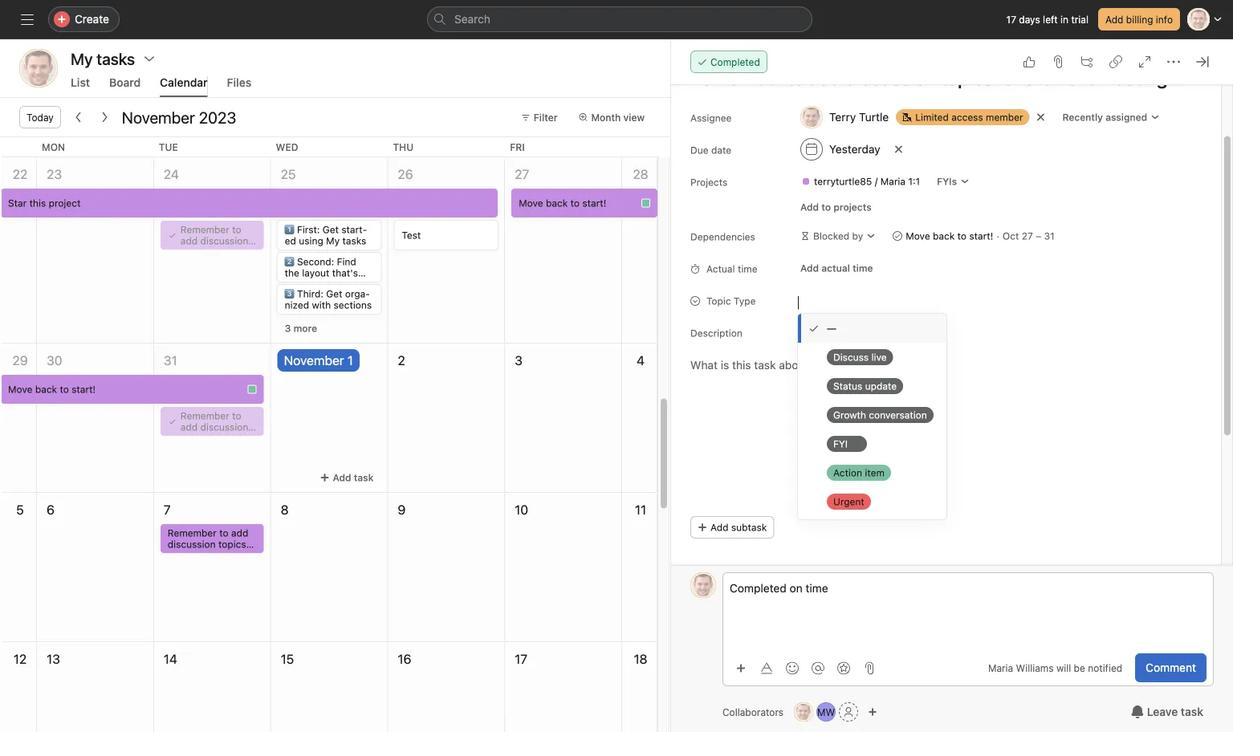 Task type: locate. For each thing, give the bounding box(es) containing it.
2 horizontal spatial move back to start!
[[906, 231, 994, 242]]

4
[[637, 353, 645, 368]]

0 vertical spatial back
[[546, 198, 568, 209]]

2 horizontal spatial time
[[853, 263, 874, 274]]

0 vertical spatial start!
[[583, 198, 607, 209]]

0 vertical spatial 17
[[1007, 14, 1017, 25]]

toolbar
[[730, 657, 881, 680]]

tt down the 'add subtask' button
[[698, 580, 710, 591]]

10
[[515, 502, 529, 518]]

0 horizontal spatial maria
[[881, 176, 906, 187]]

28
[[633, 167, 649, 182]]

add inside add actual time dropdown button
[[801, 263, 819, 274]]

completed inside "completed" button
[[711, 56, 761, 67]]

tt for mw button's tt button
[[698, 580, 710, 591]]

1 horizontal spatial task
[[1182, 706, 1204, 719]]

1 horizontal spatial 31
[[1045, 231, 1055, 242]]

insert an object image
[[737, 664, 746, 674]]

add inside add to projects button
[[801, 202, 819, 213]]

move back to start! down fri
[[519, 198, 607, 209]]

completed on time
[[730, 582, 829, 595]]

type
[[734, 296, 756, 307]]

time
[[853, 263, 874, 274], [738, 263, 758, 275], [806, 582, 829, 595]]

23
[[47, 167, 62, 182]]

layout
[[302, 268, 330, 279]]

1 horizontal spatial move back to start!
[[519, 198, 607, 209]]

2
[[398, 353, 405, 368]]

27 down fri
[[515, 167, 530, 182]]

completed left on
[[730, 582, 787, 595]]

month view
[[592, 112, 645, 123]]

actual time
[[707, 263, 758, 275]]

calendar link
[[160, 76, 208, 97]]

completed
[[711, 56, 761, 67], [730, 582, 787, 595]]

0 horizontal spatial november
[[122, 108, 195, 127]]

main content
[[672, 8, 1222, 733]]

projects
[[691, 177, 728, 188]]

back inside remember to add discussion topics for the next meeting dialog
[[933, 231, 955, 242]]

completed for completed
[[711, 56, 761, 67]]

formatting image
[[761, 662, 774, 675]]

back
[[546, 198, 568, 209], [933, 231, 955, 242], [35, 384, 57, 395]]

close details image
[[1197, 55, 1210, 68]]

tt for tt button for month view popup button
[[31, 61, 46, 76]]

1 vertical spatial task
[[1182, 706, 1204, 719]]

add to projects
[[801, 202, 872, 213]]

add inside the 'add billing info' button
[[1106, 14, 1124, 25]]

completed button
[[691, 51, 768, 73]]

test
[[402, 230, 421, 241]]

time for add actual time
[[853, 263, 874, 274]]

2 vertical spatial move back to start!
[[8, 384, 96, 395]]

task inside remember to add discussion topics for the next meeting dialog
[[1182, 706, 1204, 719]]

add actual time
[[801, 263, 874, 274]]

tt button down the 'add subtask' button
[[691, 573, 717, 598]]

leave task button
[[1121, 698, 1215, 727]]

remember to add discussion topics for the next meeting dialog
[[672, 8, 1234, 733]]

1 horizontal spatial 17
[[1007, 14, 1017, 25]]

2 vertical spatial start!
[[72, 384, 96, 395]]

move
[[519, 198, 544, 209], [906, 231, 931, 242], [8, 384, 33, 395]]

tt button
[[19, 49, 58, 88], [691, 573, 717, 598], [795, 703, 814, 722]]

info
[[1157, 14, 1174, 25]]

expand sidebar image
[[21, 13, 34, 26]]

3 more button
[[278, 317, 325, 340]]

tt left list
[[31, 61, 46, 76]]

topic
[[707, 296, 731, 307]]

start!
[[583, 198, 607, 209], [970, 231, 994, 242], [72, 384, 96, 395]]

oct
[[1003, 231, 1020, 242]]

0 horizontal spatial move back to start!
[[8, 384, 96, 395]]

24
[[164, 167, 179, 182]]

at mention image
[[812, 662, 825, 675]]

move down fri
[[519, 198, 544, 209]]

1️⃣
[[285, 224, 294, 235]]

1 vertical spatial get
[[326, 288, 343, 300]]

my
[[326, 235, 340, 247]]

2 horizontal spatial tt
[[798, 707, 810, 718]]

1 horizontal spatial move
[[519, 198, 544, 209]]

tasks
[[343, 235, 367, 247]]

wed
[[276, 141, 298, 153]]

1 horizontal spatial back
[[546, 198, 568, 209]]

0 vertical spatial task
[[354, 472, 374, 484]]

tt button left list
[[19, 49, 58, 88]]

7
[[164, 502, 171, 518]]

november up tue
[[122, 108, 195, 127]]

0 horizontal spatial 27
[[515, 167, 530, 182]]

maria right / on the top of page
[[881, 176, 906, 187]]

0 horizontal spatial tt button
[[19, 49, 58, 88]]

topic type
[[707, 296, 756, 307]]

comment
[[1146, 662, 1197, 675]]

billing
[[1127, 14, 1154, 25]]

15
[[281, 652, 294, 667]]

add for add to projects
[[801, 202, 819, 213]]

tt button left mw
[[795, 703, 814, 722]]

tt left mw
[[798, 707, 810, 718]]

completed for completed on time
[[730, 582, 787, 595]]

0 vertical spatial move
[[519, 198, 544, 209]]

move back to start!
[[519, 198, 607, 209], [906, 231, 994, 242], [8, 384, 96, 395]]

0 vertical spatial tt button
[[19, 49, 58, 88]]

0 horizontal spatial move
[[8, 384, 33, 395]]

emoji image
[[786, 662, 799, 675]]

move down 29
[[8, 384, 33, 395]]

3 inside button
[[285, 323, 291, 334]]

17 for 17
[[515, 652, 528, 667]]

add inside add task button
[[333, 472, 351, 484]]

2 vertical spatial tt
[[798, 707, 810, 718]]

1 horizontal spatial 3
[[515, 353, 523, 368]]

2 horizontal spatial move
[[906, 231, 931, 242]]

0 vertical spatial 31
[[1045, 231, 1055, 242]]

move down 1:1
[[906, 231, 931, 242]]

terry turtle button
[[794, 103, 897, 132]]

you
[[324, 279, 340, 290]]

0 horizontal spatial 17
[[515, 652, 528, 667]]

move for 27
[[519, 198, 544, 209]]

1 vertical spatial completed
[[730, 582, 787, 595]]

1 horizontal spatial tt button
[[691, 573, 717, 598]]

1 horizontal spatial time
[[806, 582, 829, 595]]

0 likes. click to like this task image
[[1023, 55, 1036, 68]]

0 vertical spatial november
[[122, 108, 195, 127]]

mon
[[42, 141, 65, 153]]

1 horizontal spatial 27
[[1022, 231, 1034, 242]]

terryturtle85 / maria 1:1
[[815, 176, 921, 187]]

1️⃣ first: get started using my tasks
[[285, 224, 367, 247]]

0 horizontal spatial 3
[[285, 323, 291, 334]]

None text field
[[798, 293, 811, 312]]

maria left williams
[[989, 663, 1014, 674]]

1 vertical spatial move
[[906, 231, 931, 242]]

projects
[[834, 202, 872, 213]]

1 vertical spatial 3
[[515, 353, 523, 368]]

move inside remember to add discussion topics for the next meeting dialog
[[906, 231, 931, 242]]

1 vertical spatial tt button
[[691, 573, 717, 598]]

maria
[[881, 176, 906, 187], [989, 663, 1014, 674]]

toolbar inside remember to add discussion topics for the next meeting dialog
[[730, 657, 881, 680]]

0 horizontal spatial start!
[[72, 384, 96, 395]]

1 vertical spatial tt
[[698, 580, 710, 591]]

31 inside remember to add discussion topics for the next meeting dialog
[[1045, 231, 1055, 242]]

will
[[1057, 663, 1072, 674]]

get inside 1️⃣ first: get started using my tasks
[[323, 224, 339, 235]]

to
[[571, 198, 580, 209], [822, 202, 831, 213], [958, 231, 967, 242], [60, 384, 69, 395]]

november
[[122, 108, 195, 127], [284, 353, 344, 368]]

organized
[[285, 288, 370, 311]]

first:
[[297, 224, 320, 235]]

limited access member
[[916, 112, 1024, 123]]

2 horizontal spatial start!
[[970, 231, 994, 242]]

get
[[323, 224, 339, 235], [326, 288, 343, 300]]

0 horizontal spatial back
[[35, 384, 57, 395]]

2 vertical spatial tt button
[[795, 703, 814, 722]]

tt
[[31, 61, 46, 76], [698, 580, 710, 591], [798, 707, 810, 718]]

0 vertical spatial completed
[[711, 56, 761, 67]]

25
[[281, 167, 296, 182]]

time inside add actual time dropdown button
[[853, 263, 874, 274]]

mw button
[[817, 703, 836, 722]]

limited
[[916, 112, 949, 123]]

search button
[[427, 6, 813, 32]]

board
[[109, 76, 141, 89]]

november for november 2023
[[122, 108, 195, 127]]

0 vertical spatial get
[[323, 224, 339, 235]]

today button
[[19, 106, 61, 129]]

add billing info
[[1106, 14, 1174, 25]]

0 vertical spatial maria
[[881, 176, 906, 187]]

27 left –
[[1022, 231, 1034, 242]]

mw
[[818, 707, 836, 718]]

start! for 27
[[583, 198, 607, 209]]

for
[[309, 279, 321, 290]]

2 horizontal spatial back
[[933, 231, 955, 242]]

27 inside remember to add discussion topics for the next meeting dialog
[[1022, 231, 1034, 242]]

completed up assignee
[[711, 56, 761, 67]]

1 vertical spatial move back to start!
[[906, 231, 994, 242]]

27
[[515, 167, 530, 182], [1022, 231, 1034, 242]]

0 horizontal spatial tt
[[31, 61, 46, 76]]

find
[[337, 256, 357, 268]]

0 vertical spatial 3
[[285, 323, 291, 334]]

1 vertical spatial 17
[[515, 652, 528, 667]]

1 vertical spatial maria
[[989, 663, 1014, 674]]

appreciations image
[[838, 662, 851, 675]]

filter button
[[514, 106, 565, 129]]

2 vertical spatial back
[[35, 384, 57, 395]]

1 horizontal spatial november
[[284, 353, 344, 368]]

month
[[592, 112, 621, 123]]

1 vertical spatial 27
[[1022, 231, 1034, 242]]

1 vertical spatial back
[[933, 231, 955, 242]]

3
[[285, 323, 291, 334], [515, 353, 523, 368]]

move back to start! down 30
[[8, 384, 96, 395]]

add for add subtask
[[711, 522, 729, 533]]

add for add actual time
[[801, 263, 819, 274]]

show options image
[[143, 52, 156, 65]]

0 horizontal spatial task
[[354, 472, 374, 484]]

0 vertical spatial tt
[[31, 61, 46, 76]]

1 vertical spatial start!
[[970, 231, 994, 242]]

november down more
[[284, 353, 344, 368]]

1 vertical spatial november
[[284, 353, 344, 368]]

0 horizontal spatial 31
[[164, 353, 177, 368]]

1 horizontal spatial start!
[[583, 198, 607, 209]]

terryturtle85
[[815, 176, 873, 187]]

maria williams will be notified
[[989, 663, 1123, 674]]

move back to start! down fyis
[[906, 231, 994, 242]]

star this project
[[8, 198, 81, 209]]

add inside the 'add subtask' button
[[711, 522, 729, 533]]

1
[[348, 353, 353, 368]]

1 vertical spatial 31
[[164, 353, 177, 368]]

1 horizontal spatial tt
[[698, 580, 710, 591]]

5
[[16, 502, 24, 518]]

be
[[1074, 663, 1086, 674]]

2 vertical spatial move
[[8, 384, 33, 395]]

add or remove collaborators image
[[868, 708, 878, 717]]

0 vertical spatial move back to start!
[[519, 198, 607, 209]]

move back to start! for 27
[[519, 198, 607, 209]]

3 for 3
[[515, 353, 523, 368]]

22
[[13, 167, 28, 182]]

project
[[49, 198, 81, 209]]



Task type: describe. For each thing, give the bounding box(es) containing it.
actual
[[707, 263, 735, 275]]

list
[[71, 76, 90, 89]]

back for 27
[[546, 198, 568, 209]]

0 horizontal spatial time
[[738, 263, 758, 275]]

right
[[285, 279, 306, 290]]

left
[[1044, 14, 1059, 25]]

list link
[[71, 76, 90, 97]]

add for add billing info
[[1106, 14, 1124, 25]]

–
[[1036, 231, 1042, 242]]

by
[[853, 231, 864, 242]]

0 vertical spatial 27
[[515, 167, 530, 182]]

yesterday
[[830, 143, 881, 156]]

previous month image
[[72, 111, 85, 124]]

create button
[[48, 6, 120, 32]]

actual
[[822, 263, 851, 274]]

access
[[952, 112, 984, 123]]

turtle
[[860, 110, 889, 124]]

attach a file or paste an image image
[[864, 662, 876, 675]]

move back to start! for 30
[[8, 384, 96, 395]]

time for completed on time
[[806, 582, 829, 595]]

view
[[624, 112, 645, 123]]

recently
[[1063, 112, 1104, 123]]

2 horizontal spatial tt button
[[795, 703, 814, 722]]

tue
[[159, 141, 178, 153]]

3 more
[[285, 323, 317, 334]]

notified
[[1089, 663, 1123, 674]]

17 for 17 days left in trial
[[1007, 14, 1017, 25]]

recently assigned
[[1063, 112, 1148, 123]]

13
[[47, 652, 60, 667]]

next month image
[[98, 111, 111, 124]]

in
[[1061, 14, 1069, 25]]

terry turtle
[[830, 110, 889, 124]]

8
[[281, 502, 289, 518]]

move for 30
[[8, 384, 33, 395]]

member
[[986, 112, 1024, 123]]

3 for 3 more
[[285, 323, 291, 334]]

2️⃣ second: find the layout that's right for you 3️⃣ third: get organized with sections
[[285, 256, 372, 311]]

terry
[[830, 110, 857, 124]]

16
[[398, 652, 412, 667]]

with
[[312, 300, 331, 311]]

task for add task
[[354, 472, 374, 484]]

add subtask image
[[1081, 55, 1094, 68]]

filter
[[534, 112, 558, 123]]

fri
[[510, 141, 525, 153]]

30
[[47, 353, 62, 368]]

november for november 1
[[284, 353, 344, 368]]

assignee
[[691, 112, 732, 124]]

6
[[47, 502, 55, 518]]

copy task link image
[[1110, 55, 1123, 68]]

14
[[164, 652, 177, 667]]

leave
[[1148, 706, 1179, 719]]

start! inside remember to add discussion topics for the next meeting dialog
[[970, 231, 994, 242]]

more
[[294, 323, 317, 334]]

second:
[[297, 256, 334, 268]]

26
[[398, 167, 413, 182]]

2️⃣
[[285, 256, 294, 268]]

clear due date image
[[895, 145, 904, 154]]

add subtask
[[711, 522, 767, 533]]

recently assigned button
[[1056, 106, 1168, 129]]

blocked
[[814, 231, 850, 242]]

start! for 30
[[72, 384, 96, 395]]

12
[[13, 652, 27, 667]]

my tasks
[[71, 49, 135, 68]]

11
[[635, 502, 647, 518]]

full screen image
[[1139, 55, 1152, 68]]

attachments: add a file to this task, remember to add discussion topics for the next meeting image
[[1052, 55, 1065, 68]]

29
[[12, 353, 28, 368]]

get inside 2️⃣ second: find the layout that's right for you 3️⃣ third: get organized with sections
[[326, 288, 343, 300]]

november 1
[[284, 353, 353, 368]]

thu
[[393, 141, 414, 153]]

task for leave task
[[1182, 706, 1204, 719]]

board link
[[109, 76, 141, 97]]

17 days left in trial
[[1007, 14, 1089, 25]]

1 horizontal spatial maria
[[989, 663, 1014, 674]]

date
[[712, 145, 732, 156]]

the
[[285, 268, 300, 279]]

tt button for month view popup button
[[19, 49, 58, 88]]

yesterday button
[[794, 135, 888, 164]]

tt button for mw button
[[691, 573, 717, 598]]

more actions for this task image
[[1168, 55, 1181, 68]]

started
[[285, 224, 367, 247]]

to inside button
[[822, 202, 831, 213]]

calendar
[[160, 76, 208, 89]]

remove assignee image
[[1037, 112, 1046, 122]]

williams
[[1017, 663, 1054, 674]]

tt for tt button to the right
[[798, 707, 810, 718]]

search list box
[[427, 6, 813, 32]]

9
[[398, 502, 406, 518]]

move back to start! inside remember to add discussion topics for the next meeting dialog
[[906, 231, 994, 242]]

that's
[[332, 268, 358, 279]]

leave task
[[1148, 706, 1204, 719]]

fyis
[[938, 176, 958, 187]]

sections
[[334, 300, 372, 311]]

files link
[[227, 76, 252, 97]]

add subtask button
[[691, 517, 775, 539]]

search
[[455, 12, 491, 26]]

assigned
[[1106, 112, 1148, 123]]

today
[[27, 112, 54, 123]]

dependencies
[[691, 231, 756, 243]]

back for 30
[[35, 384, 57, 395]]

create
[[75, 12, 109, 26]]

files
[[227, 76, 252, 89]]

main content containing terry turtle
[[672, 8, 1222, 733]]

add billing info button
[[1099, 8, 1181, 31]]

fyis button
[[930, 170, 978, 193]]

description
[[691, 328, 743, 339]]

third:
[[297, 288, 324, 300]]

add for add task
[[333, 472, 351, 484]]



Task type: vqa. For each thing, say whether or not it's contained in the screenshot.
17 to the bottom
yes



